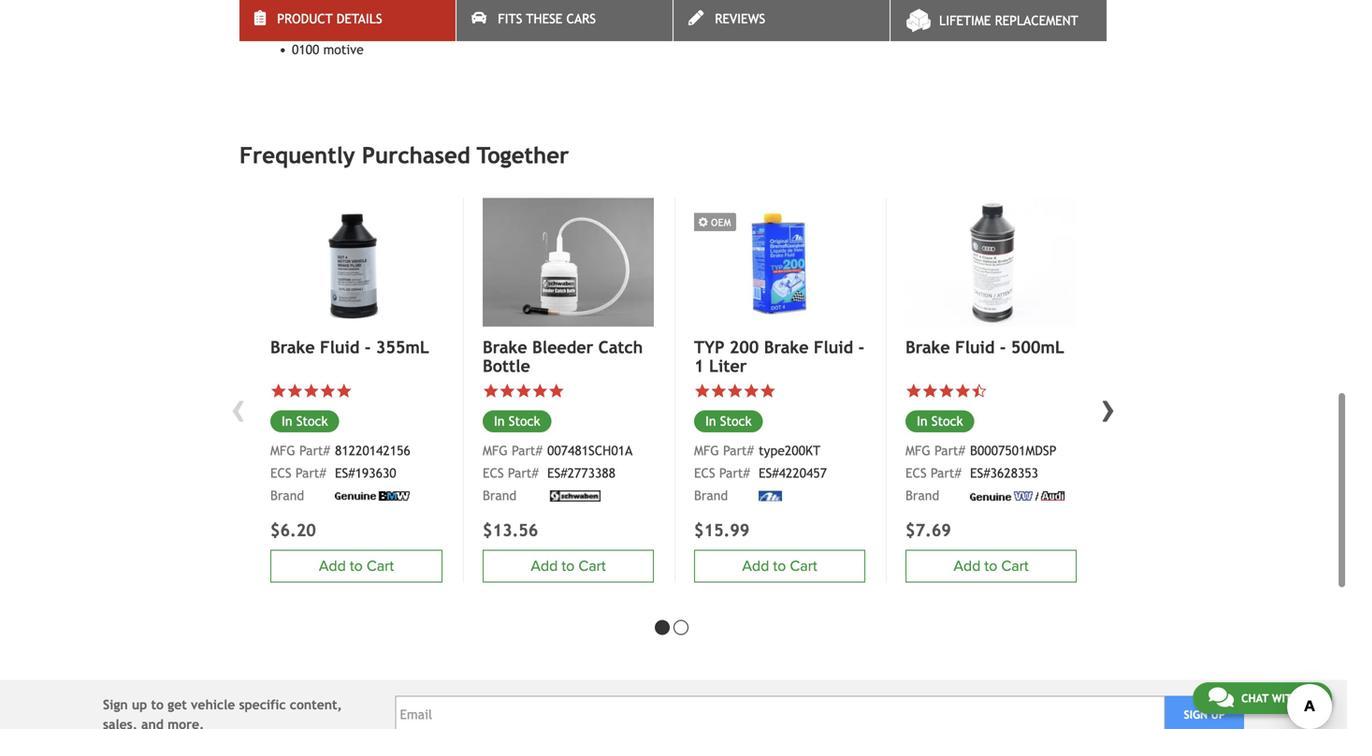 Task type: describe. For each thing, give the bounding box(es) containing it.
product details
[[277, 11, 382, 26]]

lifetime replacement link
[[891, 0, 1107, 41]]

brake for brake fluid - 500ml
[[906, 337, 951, 357]]

brake fluid - 500ml
[[906, 337, 1065, 357]]

to inside sign up to get vehicle specific content, sales, and more.
[[151, 697, 164, 712]]

power bleeder motive 0100 motive
[[292, 5, 377, 57]]

mfg for $6.20
[[270, 443, 296, 458]]

add to cart button for $6.20
[[270, 550, 443, 583]]

brand for $6.20
[[270, 488, 304, 503]]

stock for typ 200 brake fluid - 1 liter
[[720, 414, 752, 429]]

sign for sign up to get vehicle specific content, sales, and more.
[[103, 697, 128, 712]]

to for $15.99
[[773, 557, 786, 575]]

10 star image from the left
[[939, 383, 955, 399]]

chat
[[1242, 692, 1269, 705]]

$7.69
[[906, 520, 952, 540]]

half star image
[[972, 383, 988, 399]]

mfg for $15.99
[[694, 443, 720, 458]]

bleeder
[[533, 337, 594, 357]]

part# left 007481sch01a
[[512, 443, 543, 458]]

frequently purchased together
[[240, 142, 569, 169]]

- for brake fluid - 355ml
[[365, 337, 371, 357]]

ecs for $6.20
[[270, 466, 292, 481]]

in stock for brake fluid - 500ml
[[917, 414, 964, 429]]

3 star image from the left
[[320, 383, 336, 399]]

part# left b0007501mdsp
[[935, 443, 966, 458]]

us
[[1304, 692, 1317, 705]]

sign up to get vehicle specific content, sales, and more.
[[103, 697, 342, 729]]

add for $13.56
[[531, 557, 558, 575]]

mfg for $13.56
[[483, 443, 508, 458]]

genuine bmw image
[[335, 491, 410, 501]]

fluid for brake fluid - 355ml
[[320, 337, 360, 357]]

more.
[[168, 717, 204, 729]]

in stock for typ 200 brake fluid - 1 liter
[[706, 414, 752, 429]]

1 vertical spatial motive
[[323, 42, 364, 57]]

mfg for $7.69
[[906, 443, 931, 458]]

comments image
[[1209, 686, 1234, 709]]

together
[[477, 142, 569, 169]]

in for brake fluid - 355ml
[[282, 414, 293, 429]]

lifetime
[[940, 13, 991, 28]]

brand for $13.56
[[483, 488, 517, 503]]

add for $7.69
[[954, 557, 981, 575]]

brake fluid - 355ml
[[270, 337, 429, 357]]

b0007501mdsp
[[971, 443, 1057, 458]]

part# left type200kt
[[723, 443, 754, 458]]

bleeder
[[332, 5, 377, 20]]

stock for brake fluid - 500ml
[[932, 414, 964, 429]]

typ 200 brake fluid - 1 liter link
[[694, 337, 866, 376]]

typ
[[694, 337, 725, 357]]

add to cart for $13.56
[[531, 557, 606, 575]]

stock for brake bleeder catch bottle
[[509, 414, 541, 429]]

in stock for brake bleeder catch bottle
[[494, 414, 541, 429]]

$15.99
[[694, 520, 750, 540]]

9 star image from the left
[[744, 383, 760, 399]]

content,
[[290, 697, 342, 712]]

4 star image from the left
[[499, 383, 516, 399]]

mfg part# 007481sch01a ecs part# es#2773388 brand
[[483, 443, 633, 503]]

sign for sign up
[[1184, 708, 1208, 721]]

liter
[[709, 356, 747, 376]]

1
[[694, 356, 704, 376]]

details
[[337, 11, 382, 26]]

355ml
[[376, 337, 429, 357]]

es#193630
[[335, 466, 396, 481]]

in for brake fluid - 500ml
[[917, 414, 928, 429]]

fits these cars
[[498, 11, 596, 26]]

brake fluid - 500ml link
[[906, 337, 1077, 357]]

$13.56
[[483, 520, 538, 540]]

es#3628353
[[971, 466, 1039, 481]]

81220142156
[[335, 443, 411, 458]]

fits these cars link
[[457, 0, 673, 41]]

product details link
[[240, 0, 456, 41]]

0100
[[292, 42, 320, 57]]

ecs for $13.56
[[483, 466, 504, 481]]

vehicle
[[191, 697, 235, 712]]

- inside the typ 200 brake fluid - 1 liter
[[859, 337, 865, 357]]

schwaben image
[[548, 490, 604, 502]]

add to cart button for $7.69
[[906, 550, 1077, 583]]

catch
[[599, 337, 643, 357]]

power
[[292, 5, 328, 20]]

bottle
[[483, 356, 531, 376]]

4 star image from the left
[[516, 383, 532, 399]]

sign up button
[[1166, 696, 1245, 729]]

200
[[730, 337, 759, 357]]

1 star image from the left
[[287, 383, 303, 399]]

genuine volkswagen audi image
[[971, 491, 1065, 501]]

007481sch01a
[[548, 443, 633, 458]]

cart for $15.99
[[790, 557, 818, 575]]



Task type: locate. For each thing, give the bounding box(es) containing it.
cart
[[367, 557, 394, 575], [579, 557, 606, 575], [790, 557, 818, 575], [1002, 557, 1029, 575]]

in stock for brake fluid - 355ml
[[282, 414, 328, 429]]

0 horizontal spatial up
[[132, 697, 147, 712]]

in for brake bleeder catch bottle
[[494, 414, 505, 429]]

sign inside sign up to get vehicle specific content, sales, and more.
[[103, 697, 128, 712]]

to for $13.56
[[562, 557, 575, 575]]

Email email field
[[395, 696, 1166, 729]]

ecs inside mfg part# type200kt ecs part# es#4220457 brand
[[694, 466, 716, 481]]

1 cart from the left
[[367, 557, 394, 575]]

add to cart for $15.99
[[743, 557, 818, 575]]

brake for brake fluid - 355ml
[[270, 337, 315, 357]]

brake inside the typ 200 brake fluid - 1 liter
[[764, 337, 809, 357]]

up
[[132, 697, 147, 712], [1212, 708, 1226, 721]]

› link
[[1095, 382, 1123, 432]]

3 star image from the left
[[483, 383, 499, 399]]

ecs up $13.56
[[483, 466, 504, 481]]

0 horizontal spatial fluid
[[320, 337, 360, 357]]

brake fluid - 500ml image
[[906, 198, 1077, 326]]

1 brake from the left
[[270, 337, 315, 357]]

ecs inside the mfg part# 81220142156 ecs part# es#193630 brand
[[270, 466, 292, 481]]

reviews link
[[674, 0, 890, 41]]

stock down bottle
[[509, 414, 541, 429]]

mfg part# b0007501mdsp ecs part# es#3628353 brand
[[906, 443, 1057, 503]]

2 add to cart from the left
[[531, 557, 606, 575]]

2 cart from the left
[[579, 557, 606, 575]]

add to cart down genuine bmw image
[[319, 557, 394, 575]]

brand up the '$7.69'
[[906, 488, 940, 503]]

4 cart from the left
[[1002, 557, 1029, 575]]

get
[[168, 697, 187, 712]]

sign left comments icon
[[1184, 708, 1208, 721]]

2 brake from the left
[[483, 337, 528, 357]]

1 horizontal spatial fluid
[[814, 337, 854, 357]]

product
[[277, 11, 333, 26]]

mfg up $15.99
[[694, 443, 720, 458]]

2 horizontal spatial fluid
[[956, 337, 995, 357]]

3 add from the left
[[743, 557, 770, 575]]

0 vertical spatial motive
[[292, 24, 332, 39]]

2 in stock from the left
[[494, 414, 541, 429]]

mfg
[[270, 443, 296, 458], [483, 443, 508, 458], [694, 443, 720, 458], [906, 443, 931, 458]]

to down ate image
[[773, 557, 786, 575]]

typ 200 brake fluid - 1 liter
[[694, 337, 865, 376]]

ate image
[[759, 491, 782, 501]]

brand for $15.99
[[694, 488, 728, 503]]

cart for $13.56
[[579, 557, 606, 575]]

cars
[[567, 11, 596, 26]]

sign inside button
[[1184, 708, 1208, 721]]

brand up '$6.20' at the left bottom of the page
[[270, 488, 304, 503]]

up inside sign up to get vehicle specific content, sales, and more.
[[132, 697, 147, 712]]

brake bleeder catch bottle image
[[483, 198, 654, 326]]

4 brand from the left
[[906, 488, 940, 503]]

1 brand from the left
[[270, 488, 304, 503]]

star image
[[287, 383, 303, 399], [303, 383, 320, 399], [320, 383, 336, 399], [499, 383, 516, 399], [548, 383, 565, 399], [760, 383, 776, 399], [906, 383, 922, 399], [922, 383, 939, 399], [955, 383, 972, 399]]

brand
[[270, 488, 304, 503], [483, 488, 517, 503], [694, 488, 728, 503], [906, 488, 940, 503]]

in stock up the mfg part# 81220142156 ecs part# es#193630 brand on the bottom left of page
[[282, 414, 328, 429]]

mfg inside mfg part# 007481sch01a ecs part# es#2773388 brand
[[483, 443, 508, 458]]

4 add to cart button from the left
[[906, 550, 1077, 583]]

3 add to cart button from the left
[[694, 550, 866, 583]]

brake fluid - 355ml link
[[270, 337, 443, 357]]

add to cart down $15.99
[[743, 557, 818, 575]]

brake
[[270, 337, 315, 357], [483, 337, 528, 357], [764, 337, 809, 357], [906, 337, 951, 357]]

star image
[[270, 383, 287, 399], [336, 383, 352, 399], [483, 383, 499, 399], [516, 383, 532, 399], [532, 383, 548, 399], [694, 383, 711, 399], [711, 383, 727, 399], [727, 383, 744, 399], [744, 383, 760, 399], [939, 383, 955, 399]]

fluid up the half star icon
[[956, 337, 995, 357]]

4 add to cart from the left
[[954, 557, 1029, 575]]

add to cart button for $13.56
[[483, 550, 654, 583]]

1 in stock from the left
[[282, 414, 328, 429]]

2 - from the left
[[859, 337, 865, 357]]

to down genuine bmw image
[[350, 557, 363, 575]]

brand inside mfg part# b0007501mdsp ecs part# es#3628353 brand
[[906, 488, 940, 503]]

brake bleeder catch bottle
[[483, 337, 643, 376]]

500ml
[[1012, 337, 1065, 357]]

ecs for $15.99
[[694, 466, 716, 481]]

add to cart button
[[270, 550, 443, 583], [483, 550, 654, 583], [694, 550, 866, 583], [906, 550, 1077, 583]]

stock
[[296, 414, 328, 429], [509, 414, 541, 429], [720, 414, 752, 429], [932, 414, 964, 429]]

4 add from the left
[[954, 557, 981, 575]]

2 horizontal spatial -
[[1000, 337, 1006, 357]]

type200kt
[[759, 443, 821, 458]]

1 - from the left
[[365, 337, 371, 357]]

mfg up $13.56
[[483, 443, 508, 458]]

7 star image from the left
[[711, 383, 727, 399]]

in up the mfg part# 81220142156 ecs part# es#193630 brand on the bottom left of page
[[282, 414, 293, 429]]

2 mfg from the left
[[483, 443, 508, 458]]

3 brake from the left
[[764, 337, 809, 357]]

add for $15.99
[[743, 557, 770, 575]]

8 star image from the left
[[922, 383, 939, 399]]

3 ecs from the left
[[694, 466, 716, 481]]

part# up $15.99
[[720, 466, 750, 481]]

3 cart from the left
[[790, 557, 818, 575]]

sign
[[103, 697, 128, 712], [1184, 708, 1208, 721]]

2 in from the left
[[494, 414, 505, 429]]

in stock
[[282, 414, 328, 429], [494, 414, 541, 429], [706, 414, 752, 429], [917, 414, 964, 429]]

stock for brake fluid - 355ml
[[296, 414, 328, 429]]

in
[[282, 414, 293, 429], [494, 414, 505, 429], [706, 414, 717, 429], [917, 414, 928, 429]]

add down $13.56
[[531, 557, 558, 575]]

brand inside mfg part# 007481sch01a ecs part# es#2773388 brand
[[483, 488, 517, 503]]

mfg inside mfg part# type200kt ecs part# es#4220457 brand
[[694, 443, 720, 458]]

1 add to cart from the left
[[319, 557, 394, 575]]

2 add to cart button from the left
[[483, 550, 654, 583]]

in stock up mfg part# b0007501mdsp ecs part# es#3628353 brand
[[917, 414, 964, 429]]

1 mfg from the left
[[270, 443, 296, 458]]

to for $6.20
[[350, 557, 363, 575]]

2 stock from the left
[[509, 414, 541, 429]]

ecs for $7.69
[[906, 466, 927, 481]]

these
[[526, 11, 563, 26]]

purchased
[[362, 142, 471, 169]]

brand up $15.99
[[694, 488, 728, 503]]

1 add from the left
[[319, 557, 346, 575]]

specific
[[239, 697, 286, 712]]

4 in from the left
[[917, 414, 928, 429]]

add to cart for $7.69
[[954, 557, 1029, 575]]

9 star image from the left
[[955, 383, 972, 399]]

3 - from the left
[[1000, 337, 1006, 357]]

add to cart button for $15.99
[[694, 550, 866, 583]]

frequently
[[240, 142, 355, 169]]

in stock down liter
[[706, 414, 752, 429]]

to down the "schwaben" 'image'
[[562, 557, 575, 575]]

add to cart for $6.20
[[319, 557, 394, 575]]

and
[[141, 717, 164, 729]]

mfg inside mfg part# b0007501mdsp ecs part# es#3628353 brand
[[906, 443, 931, 458]]

mfg up the '$7.69'
[[906, 443, 931, 458]]

part# left es#3628353
[[931, 466, 962, 481]]

1 horizontal spatial sign
[[1184, 708, 1208, 721]]

add to cart button down $13.56
[[483, 550, 654, 583]]

ecs up the '$7.69'
[[906, 466, 927, 481]]

part# up $13.56
[[508, 466, 539, 481]]

add
[[319, 557, 346, 575], [531, 557, 558, 575], [743, 557, 770, 575], [954, 557, 981, 575]]

7 star image from the left
[[906, 383, 922, 399]]

4 mfg from the left
[[906, 443, 931, 458]]

ecs
[[270, 466, 292, 481], [483, 466, 504, 481], [694, 466, 716, 481], [906, 466, 927, 481]]

brand inside the mfg part# 81220142156 ecs part# es#193630 brand
[[270, 488, 304, 503]]

mfg part# type200kt ecs part# es#4220457 brand
[[694, 443, 827, 503]]

stock up mfg part# b0007501mdsp ecs part# es#3628353 brand
[[932, 414, 964, 429]]

add down genuine bmw image
[[319, 557, 346, 575]]

fluid
[[320, 337, 360, 357], [814, 337, 854, 357], [956, 337, 995, 357]]

2 brand from the left
[[483, 488, 517, 503]]

to for $7.69
[[985, 557, 998, 575]]

in stock down bottle
[[494, 414, 541, 429]]

brake fluid - 355ml image
[[270, 198, 443, 327]]

fluid inside the typ 200 brake fluid - 1 liter
[[814, 337, 854, 357]]

with
[[1273, 692, 1300, 705]]

motive
[[292, 24, 332, 39], [323, 42, 364, 57]]

5 star image from the left
[[548, 383, 565, 399]]

add down $15.99
[[743, 557, 770, 575]]

stock up the mfg part# 81220142156 ecs part# es#193630 brand on the bottom left of page
[[296, 414, 328, 429]]

8 star image from the left
[[727, 383, 744, 399]]

ecs inside mfg part# b0007501mdsp ecs part# es#3628353 brand
[[906, 466, 927, 481]]

in for typ 200 brake fluid - 1 liter
[[706, 414, 717, 429]]

1 fluid from the left
[[320, 337, 360, 357]]

3 add to cart from the left
[[743, 557, 818, 575]]

6 star image from the left
[[760, 383, 776, 399]]

add to cart down genuine volkswagen audi image
[[954, 557, 1029, 575]]

part#
[[299, 443, 330, 458], [512, 443, 543, 458], [723, 443, 754, 458], [935, 443, 966, 458], [296, 466, 326, 481], [508, 466, 539, 481], [720, 466, 750, 481], [931, 466, 962, 481]]

mfg up '$6.20' at the left bottom of the page
[[270, 443, 296, 458]]

es#4220457
[[759, 466, 827, 481]]

add to cart button down genuine bmw image
[[270, 550, 443, 583]]

chat with us link
[[1193, 682, 1333, 714]]

1 in from the left
[[282, 414, 293, 429]]

3 brand from the left
[[694, 488, 728, 503]]

0 horizontal spatial -
[[365, 337, 371, 357]]

chat with us
[[1242, 692, 1317, 705]]

2 add from the left
[[531, 557, 558, 575]]

sign up sales,
[[103, 697, 128, 712]]

brake for brake bleeder catch bottle
[[483, 337, 528, 357]]

3 in from the left
[[706, 414, 717, 429]]

1 star image from the left
[[270, 383, 287, 399]]

6 star image from the left
[[694, 383, 711, 399]]

part# left 81220142156 on the left bottom of page
[[299, 443, 330, 458]]

part# left es#193630
[[296, 466, 326, 481]]

brand inside mfg part# type200kt ecs part# es#4220457 brand
[[694, 488, 728, 503]]

4 ecs from the left
[[906, 466, 927, 481]]

fluid for brake fluid - 500ml
[[956, 337, 995, 357]]

add for $6.20
[[319, 557, 346, 575]]

3 stock from the left
[[720, 414, 752, 429]]

mfg part# 81220142156 ecs part# es#193630 brand
[[270, 443, 411, 503]]

fluid left 355ml
[[320, 337, 360, 357]]

5 star image from the left
[[532, 383, 548, 399]]

in down liter
[[706, 414, 717, 429]]

1 stock from the left
[[296, 414, 328, 429]]

fits
[[498, 11, 523, 26]]

2 star image from the left
[[303, 383, 320, 399]]

motive down the "product details" link in the left top of the page
[[323, 42, 364, 57]]

1 horizontal spatial up
[[1212, 708, 1226, 721]]

1 add to cart button from the left
[[270, 550, 443, 583]]

to up the and on the bottom of the page
[[151, 697, 164, 712]]

up for sign up
[[1212, 708, 1226, 721]]

brake inside brake bleeder catch bottle
[[483, 337, 528, 357]]

4 stock from the left
[[932, 414, 964, 429]]

up for sign up to get vehicle specific content, sales, and more.
[[132, 697, 147, 712]]

cart for $7.69
[[1002, 557, 1029, 575]]

3 in stock from the left
[[706, 414, 752, 429]]

fluid right 200
[[814, 337, 854, 357]]

brake bleeder catch bottle link
[[483, 337, 654, 376]]

add down genuine volkswagen audi image
[[954, 557, 981, 575]]

mfg inside the mfg part# 81220142156 ecs part# es#193630 brand
[[270, 443, 296, 458]]

- for brake fluid - 500ml
[[1000, 337, 1006, 357]]

3 fluid from the left
[[956, 337, 995, 357]]

4 brake from the left
[[906, 337, 951, 357]]

stock down liter
[[720, 414, 752, 429]]

1 horizontal spatial -
[[859, 337, 865, 357]]

sales,
[[103, 717, 137, 729]]

in down bottle
[[494, 414, 505, 429]]

sign up
[[1184, 708, 1226, 721]]

typ 200 brake fluid - 1 liter image
[[694, 198, 866, 326]]

add to cart button down $15.99
[[694, 550, 866, 583]]

brand for $7.69
[[906, 488, 940, 503]]

cart for $6.20
[[367, 557, 394, 575]]

›
[[1102, 382, 1117, 432]]

3 mfg from the left
[[694, 443, 720, 458]]

ecs up '$6.20' at the left bottom of the page
[[270, 466, 292, 481]]

$6.20
[[270, 520, 316, 540]]

in up mfg part# b0007501mdsp ecs part# es#3628353 brand
[[917, 414, 928, 429]]

to
[[350, 557, 363, 575], [562, 557, 575, 575], [773, 557, 786, 575], [985, 557, 998, 575], [151, 697, 164, 712]]

2 star image from the left
[[336, 383, 352, 399]]

brand up $13.56
[[483, 488, 517, 503]]

2 fluid from the left
[[814, 337, 854, 357]]

2 ecs from the left
[[483, 466, 504, 481]]

to down genuine volkswagen audi image
[[985, 557, 998, 575]]

add to cart
[[319, 557, 394, 575], [531, 557, 606, 575], [743, 557, 818, 575], [954, 557, 1029, 575]]

-
[[365, 337, 371, 357], [859, 337, 865, 357], [1000, 337, 1006, 357]]

motive down power
[[292, 24, 332, 39]]

ecs up $15.99
[[694, 466, 716, 481]]

replacement
[[995, 13, 1079, 28]]

reviews
[[715, 11, 766, 26]]

4 in stock from the left
[[917, 414, 964, 429]]

add to cart down $13.56
[[531, 557, 606, 575]]

1 ecs from the left
[[270, 466, 292, 481]]

es#2773388
[[548, 466, 616, 481]]

lifetime replacement
[[940, 13, 1079, 28]]

ecs inside mfg part# 007481sch01a ecs part# es#2773388 brand
[[483, 466, 504, 481]]

up inside button
[[1212, 708, 1226, 721]]

0 horizontal spatial sign
[[103, 697, 128, 712]]

add to cart button down the '$7.69'
[[906, 550, 1077, 583]]



Task type: vqa. For each thing, say whether or not it's contained in the screenshot.
the bottom my
no



